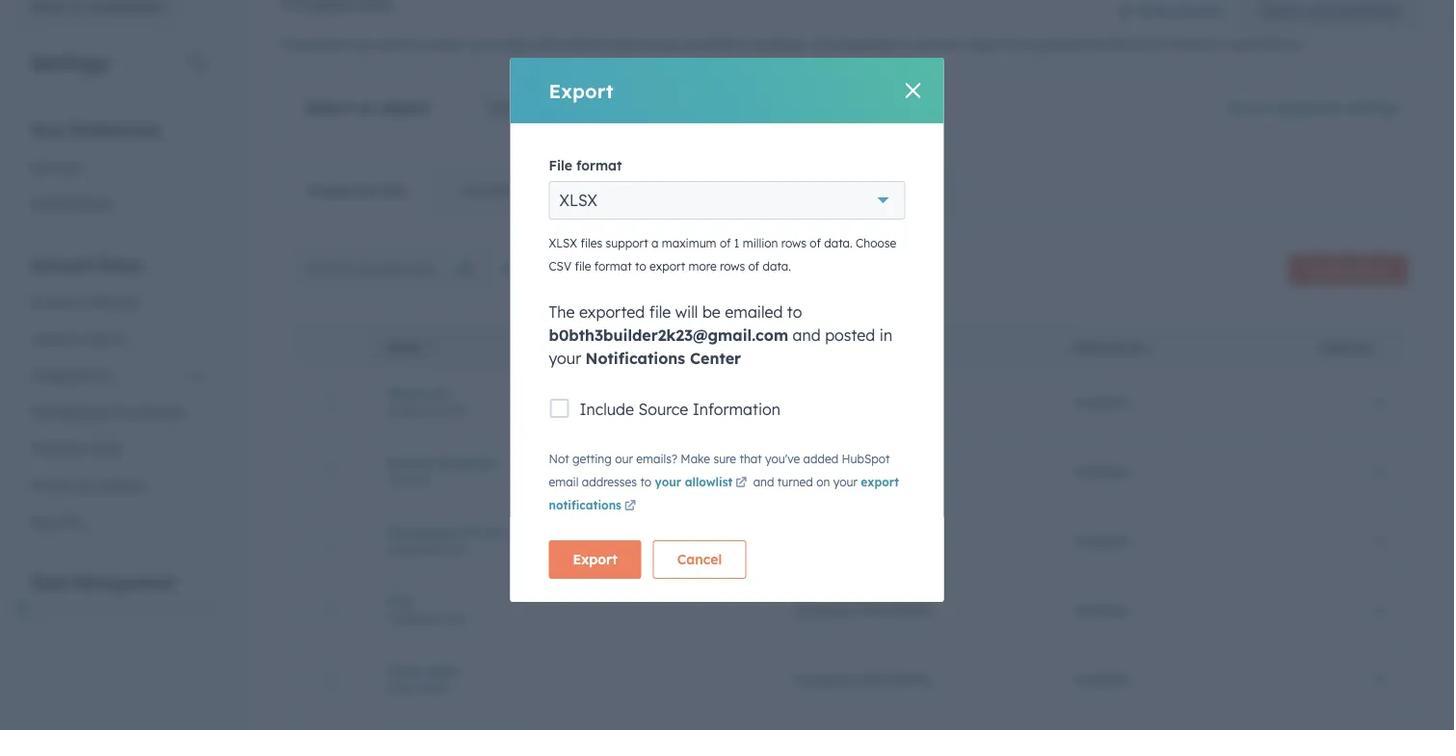 Task type: vqa. For each thing, say whether or not it's contained in the screenshot.
"Clear All"
no



Task type: describe. For each thing, give the bounding box(es) containing it.
object:
[[380, 98, 432, 118]]

your preferences element
[[19, 119, 216, 222]]

companies
[[1269, 99, 1342, 116]]

group
[[793, 341, 835, 356]]

city single-line text
[[387, 593, 468, 626]]

account setup
[[31, 255, 142, 274]]

make
[[681, 452, 710, 466]]

exported
[[579, 303, 645, 322]]

city button
[[387, 593, 746, 610]]

allowlist
[[685, 475, 733, 490]]

defaults
[[86, 293, 140, 310]]

your down emails?
[[655, 475, 681, 490]]

Search search field
[[296, 250, 489, 288]]

xlsx for xlsx
[[559, 191, 597, 210]]

press to sort. element for group
[[841, 340, 848, 357]]

integrations button
[[19, 357, 216, 394]]

quality
[[1176, 2, 1226, 19]]

used in
[[1321, 341, 1371, 356]]

go to companies settings button
[[1228, 99, 1399, 116]]

press to sort. image for created by
[[1151, 340, 1159, 354]]

1 horizontal spatial rows
[[781, 236, 807, 251]]

& for privacy
[[81, 477, 91, 493]]

export notifications
[[549, 475, 899, 513]]

name button
[[364, 325, 769, 368]]

ascending sort. press to sort descending. image
[[427, 340, 434, 354]]

be
[[702, 303, 721, 322]]

name inside button
[[387, 341, 421, 356]]

data management element
[[19, 572, 216, 730]]

your inside and posted in your
[[549, 349, 581, 368]]

(90)
[[381, 182, 407, 199]]

company information for revenue
[[793, 463, 932, 480]]

file inside 'the exported file will be emailed to b0bth3builder2k23@gmail.com'
[[649, 303, 671, 322]]

in inside and posted in your
[[880, 326, 892, 345]]

data for data management
[[31, 573, 69, 592]]

like
[[1109, 36, 1130, 53]]

company information for date
[[793, 671, 932, 688]]

properties inside "popup button"
[[563, 98, 638, 118]]

security
[[31, 513, 83, 530]]

field
[[629, 260, 659, 277]]

meetings
[[584, 524, 645, 541]]

tab panel containing all groups
[[280, 214, 1423, 730]]

select
[[305, 98, 351, 118]]

notifications link
[[19, 186, 216, 222]]

collect
[[425, 36, 466, 53]]

csv
[[549, 259, 572, 274]]

group button
[[769, 325, 1050, 368]]

0 horizontal spatial rows
[[720, 259, 745, 274]]

file
[[549, 157, 572, 174]]

notifications center
[[586, 349, 741, 368]]

hubspot for text
[[1073, 602, 1129, 619]]

in inside campaign of last booking in meetings tool single-line text
[[567, 524, 579, 541]]

properties (90) link
[[281, 168, 434, 214]]

0 for text
[[1376, 602, 1384, 619]]

include source information
[[580, 400, 781, 419]]

all users button
[[725, 250, 821, 290]]

annual revenue number
[[387, 455, 496, 487]]

export button
[[549, 541, 641, 579]]

close image
[[905, 83, 921, 98]]

notifications
[[549, 498, 622, 513]]

data for data quality
[[1139, 2, 1172, 19]]

export inside "export" 'button'
[[573, 551, 617, 568]]

about us single-line text
[[387, 385, 468, 418]]

picker
[[417, 681, 450, 696]]

center
[[690, 349, 741, 368]]

all for all groups
[[501, 260, 518, 277]]

users & teams
[[31, 330, 124, 347]]

0 horizontal spatial data.
[[763, 259, 791, 274]]

privacy & consent
[[31, 477, 147, 493]]

account defaults
[[31, 293, 140, 310]]

company properties button
[[478, 89, 721, 127]]

1 horizontal spatial a
[[900, 36, 908, 53]]

to right go
[[1251, 99, 1265, 116]]

b0bth3builder2k23@gmail.com
[[549, 326, 788, 345]]

booking
[[507, 524, 563, 541]]

text inside city single-line text
[[446, 612, 468, 626]]

your preferences
[[31, 120, 161, 139]]

link opens in a new window image for allowlist
[[736, 475, 747, 492]]

properties link
[[19, 602, 216, 638]]

email
[[549, 475, 579, 490]]

created by button
[[1050, 325, 1292, 368]]

not
[[549, 452, 569, 466]]

for
[[814, 36, 835, 53]]

records
[[685, 36, 732, 53]]

archived properties (0) link
[[755, 168, 956, 214]]

line inside city single-line text
[[424, 612, 443, 626]]

information for date
[[858, 671, 932, 688]]

campaign of last booking in meetings tool button
[[387, 524, 746, 541]]

security link
[[19, 504, 216, 540]]

your
[[31, 120, 66, 139]]

conditional
[[462, 182, 535, 199]]

setup
[[98, 255, 142, 274]]

conditional property logic
[[462, 182, 628, 199]]

all for all users
[[738, 261, 755, 278]]

maximum
[[662, 236, 717, 251]]

company information for single-
[[793, 602, 932, 619]]

revenue
[[438, 455, 496, 471]]

1 horizontal spatial data.
[[824, 236, 853, 251]]

close date date picker
[[387, 663, 459, 696]]

properties for properties (90)
[[308, 182, 377, 199]]

by
[[1130, 341, 1146, 356]]

and posted in your
[[549, 326, 892, 368]]

your allowlist link
[[655, 475, 750, 492]]

tracking
[[31, 440, 85, 457]]

settings
[[31, 51, 109, 75]]

of down million
[[748, 259, 759, 274]]

data quality button
[[1099, 0, 1227, 30]]

cancel button
[[653, 541, 746, 579]]

of down archived
[[810, 236, 821, 251]]

logic
[[597, 182, 628, 199]]

information for revenue
[[858, 463, 932, 480]]

all groups button
[[489, 250, 595, 288]]

single- inside city single-line text
[[387, 612, 424, 626]]

xlsx for xlsx files support a maximum of 1 million rows of data. choose csv file format to export more rows of data.
[[549, 236, 577, 251]]

hubspot for line
[[1073, 394, 1129, 411]]

line inside about us single-line text
[[424, 404, 443, 418]]

2 0 from the top
[[1376, 463, 1384, 480]]

and turned on your
[[750, 475, 861, 490]]

company for single-
[[793, 602, 854, 619]]

export inside export all properties button
[[1262, 2, 1307, 19]]

settings
[[1346, 99, 1399, 116]]

account for account setup
[[31, 255, 93, 274]]

file format
[[549, 157, 622, 174]]

posted
[[825, 326, 875, 345]]

campaign of last booking in meetings tool single-line text
[[387, 524, 676, 557]]

press to sort. element for created by
[[1151, 340, 1159, 357]]

conditional property logic link
[[434, 168, 655, 214]]

more
[[689, 259, 717, 274]]

downloads
[[113, 403, 184, 420]]

1 horizontal spatial properties
[[1040, 36, 1105, 53]]

link opens in a new window image
[[624, 501, 636, 513]]

hubspot.
[[751, 36, 810, 53]]

to inside xlsx files support a maximum of 1 million rows of data. choose csv file format to export more rows of data.
[[635, 259, 646, 274]]

not getting our emails? make sure that you've added hubspot email addresses to
[[549, 452, 890, 490]]

your right about
[[653, 36, 682, 53]]

properties for properties are used to collect and store information about your records in hubspot. for example, a contact might have properties like first name or lead status.
[[280, 36, 346, 53]]

or
[[1208, 36, 1221, 53]]



Task type: locate. For each thing, give the bounding box(es) containing it.
all down '1'
[[738, 261, 755, 278]]

data management
[[31, 573, 175, 592]]

1 vertical spatial &
[[81, 477, 91, 493]]

and left "store"
[[469, 36, 494, 53]]

1 vertical spatial in
[[880, 326, 892, 345]]

1 account from the top
[[31, 255, 93, 274]]

might
[[965, 36, 1002, 53]]

properties for properties
[[31, 611, 96, 628]]

single- inside about us single-line text
[[387, 404, 424, 418]]

0 horizontal spatial in
[[567, 524, 579, 541]]

properties inside data management element
[[31, 611, 96, 628]]

created
[[1073, 341, 1127, 356]]

export notifications link
[[549, 475, 899, 516]]

press to sort. element right by
[[1151, 340, 1159, 357]]

0 horizontal spatial file
[[575, 259, 591, 274]]

notifications inside notifications link
[[31, 195, 113, 212]]

xlsx button
[[549, 181, 905, 220]]

account for account defaults
[[31, 293, 83, 310]]

choose
[[856, 236, 896, 251]]

xlsx up 'csv'
[[549, 236, 577, 251]]

properties left are
[[280, 36, 346, 53]]

data down security
[[31, 573, 69, 592]]

properties right all
[[1331, 2, 1399, 19]]

3 0 from the top
[[1376, 533, 1384, 550]]

0 vertical spatial rows
[[781, 236, 807, 251]]

ascending sort. press to sort descending. element
[[427, 340, 434, 357]]

general link
[[19, 149, 216, 186]]

file right 'csv'
[[575, 259, 591, 274]]

used in button
[[1292, 325, 1407, 368]]

0 vertical spatial data.
[[824, 236, 853, 251]]

1 vertical spatial a
[[651, 236, 659, 251]]

2 company information from the top
[[793, 602, 932, 619]]

0 vertical spatial export
[[1262, 2, 1307, 19]]

store
[[498, 36, 530, 53]]

all left groups
[[501, 260, 518, 277]]

0 for booking
[[1376, 533, 1384, 550]]

2 vertical spatial single-
[[387, 612, 424, 626]]

notifications down general
[[31, 195, 113, 212]]

press to sort. image inside created by button
[[1151, 340, 1159, 354]]

of left last
[[461, 524, 475, 541]]

in right posted
[[880, 326, 892, 345]]

2 account from the top
[[31, 293, 83, 310]]

preferences
[[71, 120, 161, 139]]

export all properties
[[1262, 2, 1399, 19]]

1 vertical spatial xlsx
[[549, 236, 577, 251]]

teams
[[84, 330, 124, 347]]

single- down city
[[387, 612, 424, 626]]

in right 'records'
[[736, 36, 748, 53]]

single- down campaign
[[387, 542, 424, 557]]

2 single- from the top
[[387, 542, 424, 557]]

1 vertical spatial export
[[549, 79, 614, 103]]

2 horizontal spatial in
[[880, 326, 892, 345]]

0 horizontal spatial and
[[469, 36, 494, 53]]

format up 'logic'
[[576, 157, 622, 174]]

all inside all groups "popup button"
[[501, 260, 518, 277]]

0 vertical spatial single-
[[387, 404, 424, 418]]

on
[[816, 475, 830, 490]]

date
[[427, 663, 459, 680], [387, 681, 413, 696]]

0 horizontal spatial export
[[650, 259, 685, 274]]

to inside not getting our emails? make sure that you've added hubspot email addresses to
[[640, 475, 652, 490]]

account defaults link
[[19, 284, 216, 320]]

information for single-
[[858, 602, 932, 619]]

0 horizontal spatial press to sort. element
[[841, 340, 848, 357]]

2 vertical spatial company information
[[793, 671, 932, 688]]

1 vertical spatial notifications
[[586, 349, 685, 368]]

of inside campaign of last booking in meetings tool single-line text
[[461, 524, 475, 541]]

your right on
[[833, 475, 858, 490]]

1 vertical spatial export
[[861, 475, 899, 490]]

1 horizontal spatial press to sort. image
[[1151, 340, 1159, 354]]

1 company information from the top
[[793, 463, 932, 480]]

0 vertical spatial a
[[900, 36, 908, 53]]

1 vertical spatial name
[[387, 341, 421, 356]]

company for revenue
[[793, 463, 854, 480]]

users
[[31, 330, 66, 347]]

1 horizontal spatial name
[[1165, 36, 1204, 53]]

0 vertical spatial properties
[[1331, 2, 1399, 19]]

format down support
[[594, 259, 632, 274]]

2 vertical spatial in
[[567, 524, 579, 541]]

0 horizontal spatial date
[[387, 681, 413, 696]]

1 vertical spatial date
[[387, 681, 413, 696]]

1 text from the top
[[446, 404, 468, 418]]

line down campaign
[[424, 542, 443, 557]]

3 company information from the top
[[793, 671, 932, 688]]

to down emails?
[[640, 475, 652, 490]]

1 vertical spatial data
[[31, 573, 69, 592]]

all for all field types
[[608, 260, 625, 277]]

consent
[[95, 477, 147, 493]]

xlsx left 'logic'
[[559, 191, 597, 210]]

text down campaign
[[446, 542, 468, 557]]

company
[[489, 98, 559, 118], [793, 463, 854, 480], [793, 602, 854, 619], [793, 671, 854, 688]]

and down the that
[[753, 475, 774, 490]]

2 horizontal spatial and
[[793, 326, 821, 345]]

text inside campaign of last booking in meetings tool single-line text
[[446, 542, 468, 557]]

select an object:
[[305, 98, 432, 118]]

export down maximum
[[650, 259, 685, 274]]

1 horizontal spatial in
[[736, 36, 748, 53]]

0 vertical spatial export
[[650, 259, 685, 274]]

data. down million
[[763, 259, 791, 274]]

property inside conditional property logic link
[[539, 182, 594, 199]]

all down support
[[608, 260, 625, 277]]

and
[[469, 36, 494, 53], [793, 326, 821, 345], [753, 475, 774, 490]]

line up close date date picker
[[424, 612, 443, 626]]

0 horizontal spatial notifications
[[31, 195, 113, 212]]

1 horizontal spatial &
[[81, 477, 91, 493]]

export right on
[[861, 475, 899, 490]]

0 vertical spatial property
[[539, 182, 594, 199]]

xlsx inside xlsx files support a maximum of 1 million rows of data. choose csv file format to export more rows of data.
[[549, 236, 577, 251]]

status.
[[1260, 36, 1304, 53]]

tab panel
[[280, 214, 1423, 730]]

hubspot inside not getting our emails? make sure that you've added hubspot email addresses to
[[842, 452, 890, 466]]

properties left (0)
[[842, 182, 908, 199]]

2 vertical spatial export
[[573, 551, 617, 568]]

account
[[31, 255, 93, 274], [31, 293, 83, 310]]

properties
[[280, 36, 346, 53], [308, 182, 377, 199], [842, 182, 908, 199], [31, 611, 96, 628]]

press to sort. image right group
[[841, 340, 848, 354]]

properties up file format
[[563, 98, 638, 118]]

hubspot
[[1073, 394, 1129, 411], [842, 452, 890, 466], [1073, 463, 1129, 480], [1073, 533, 1129, 550], [1073, 602, 1129, 619], [1073, 671, 1129, 688]]

0 vertical spatial account
[[31, 255, 93, 274]]

& right privacy
[[81, 477, 91, 493]]

account setup element
[[19, 254, 216, 540]]

data inside button
[[1139, 2, 1172, 19]]

source
[[638, 400, 688, 419]]

property for conditional
[[539, 182, 594, 199]]

1 vertical spatial file
[[649, 303, 671, 322]]

1 press to sort. image from the left
[[841, 340, 848, 354]]

1 vertical spatial rows
[[720, 259, 745, 274]]

rows up the "users" at the top of page
[[781, 236, 807, 251]]

and for not getting our emails? make sure that you've added hubspot email addresses to
[[753, 475, 774, 490]]

2 horizontal spatial properties
[[1331, 2, 1399, 19]]

integrations
[[31, 367, 110, 384]]

hubspot for picker
[[1073, 671, 1129, 688]]

data.
[[824, 236, 853, 251], [763, 259, 791, 274]]

1 single- from the top
[[387, 404, 424, 418]]

and for the exported file will be emailed to
[[793, 326, 821, 345]]

3 single- from the top
[[387, 612, 424, 626]]

export all properties button
[[1238, 0, 1423, 30]]

company inside "popup button"
[[489, 98, 559, 118]]

0 vertical spatial format
[[576, 157, 622, 174]]

a up the all field types
[[651, 236, 659, 251]]

1 horizontal spatial file
[[649, 303, 671, 322]]

& right users on the top left of the page
[[70, 330, 80, 347]]

1 vertical spatial company information
[[793, 602, 932, 619]]

a inside xlsx files support a maximum of 1 million rows of data. choose csv file format to export more rows of data.
[[651, 236, 659, 251]]

rows down '1'
[[720, 259, 745, 274]]

1 press to sort. element from the left
[[841, 340, 848, 357]]

notifications down the b0bth3builder2k23@gmail.com
[[586, 349, 685, 368]]

privacy & consent link
[[19, 467, 216, 504]]

0 vertical spatial &
[[70, 330, 80, 347]]

support
[[606, 236, 648, 251]]

press to sort. element inside group button
[[841, 340, 848, 357]]

your allowlist
[[655, 475, 733, 490]]

a left contact
[[900, 36, 908, 53]]

data
[[1139, 2, 1172, 19], [31, 573, 69, 592]]

users
[[759, 261, 795, 278]]

name left ascending sort. press to sort descending. 'element'
[[387, 341, 421, 356]]

to right used at left
[[408, 36, 421, 53]]

property down file
[[539, 182, 594, 199]]

0 vertical spatial and
[[469, 36, 494, 53]]

4 0 from the top
[[1376, 602, 1384, 619]]

close
[[387, 663, 423, 680]]

single- inside campaign of last booking in meetings tool single-line text
[[387, 542, 424, 557]]

export inside the export notifications
[[861, 475, 899, 490]]

press to sort. element right group
[[841, 340, 848, 357]]

0 vertical spatial text
[[446, 404, 468, 418]]

us
[[432, 385, 448, 402]]

1 horizontal spatial data
[[1139, 2, 1172, 19]]

notifications inside export dialog
[[586, 349, 685, 368]]

0 vertical spatial date
[[427, 663, 459, 680]]

your up about us button
[[549, 349, 581, 368]]

date down close
[[387, 681, 413, 696]]

notifications for notifications
[[31, 195, 113, 212]]

property for create
[[1344, 263, 1392, 277]]

a
[[900, 36, 908, 53], [651, 236, 659, 251]]

lead
[[1225, 36, 1257, 53]]

link opens in a new window image for notifications
[[624, 498, 636, 516]]

0 vertical spatial name
[[1165, 36, 1204, 53]]

line down us
[[424, 404, 443, 418]]

press to sort. image
[[841, 340, 848, 354], [1151, 340, 1159, 354]]

property right create on the right of the page
[[1344, 263, 1392, 277]]

0 vertical spatial notifications
[[31, 195, 113, 212]]

format
[[576, 157, 622, 174], [594, 259, 632, 274]]

2 press to sort. element from the left
[[1151, 340, 1159, 357]]

1 horizontal spatial property
[[1344, 263, 1392, 277]]

2 vertical spatial text
[[446, 612, 468, 626]]

file inside xlsx files support a maximum of 1 million rows of data. choose csv file format to export more rows of data.
[[575, 259, 591, 274]]

1 horizontal spatial date
[[427, 663, 459, 680]]

the
[[549, 303, 575, 322]]

1 vertical spatial single-
[[387, 542, 424, 557]]

0 horizontal spatial property
[[539, 182, 594, 199]]

1 vertical spatial text
[[446, 542, 468, 557]]

privacy
[[31, 477, 77, 493]]

1
[[734, 236, 739, 251]]

text down us
[[446, 404, 468, 418]]

0 for picker
[[1376, 671, 1384, 688]]

2 vertical spatial properties
[[563, 98, 638, 118]]

example,
[[839, 36, 896, 53]]

create
[[1305, 263, 1341, 277]]

& for users
[[70, 330, 80, 347]]

about us button
[[387, 385, 746, 402]]

name
[[1165, 36, 1204, 53], [387, 341, 421, 356]]

export down about
[[549, 79, 614, 103]]

create property
[[1305, 263, 1392, 277]]

addresses
[[582, 475, 637, 490]]

0 horizontal spatial press to sort. image
[[841, 340, 848, 354]]

export inside xlsx files support a maximum of 1 million rows of data. choose csv file format to export more rows of data.
[[650, 259, 685, 274]]

0 horizontal spatial &
[[70, 330, 80, 347]]

link opens in a new window image inside export notifications 'link'
[[624, 498, 636, 516]]

single- down about
[[387, 404, 424, 418]]

5 0 from the top
[[1376, 671, 1384, 688]]

1 vertical spatial properties
[[1040, 36, 1105, 53]]

1 vertical spatial and
[[793, 326, 821, 345]]

1 vertical spatial data.
[[763, 259, 791, 274]]

0 for line
[[1376, 394, 1384, 411]]

properties left (90)
[[308, 182, 377, 199]]

include
[[580, 400, 634, 419]]

1 horizontal spatial press to sort. element
[[1151, 340, 1159, 357]]

1 horizontal spatial notifications
[[586, 349, 685, 368]]

3 text from the top
[[446, 612, 468, 626]]

1 horizontal spatial all
[[608, 260, 625, 277]]

1 horizontal spatial and
[[753, 475, 774, 490]]

about
[[387, 385, 427, 402]]

1 vertical spatial format
[[594, 259, 632, 274]]

company for date
[[793, 671, 854, 688]]

created by
[[1073, 341, 1146, 356]]

to inside 'the exported file will be emailed to b0bth3builder2k23@gmail.com'
[[787, 303, 802, 322]]

3 line from the top
[[424, 612, 443, 626]]

of left '1'
[[720, 236, 731, 251]]

line
[[424, 404, 443, 418], [424, 542, 443, 557], [424, 612, 443, 626]]

cancel
[[677, 551, 722, 568]]

that
[[740, 452, 762, 466]]

name left or
[[1165, 36, 1204, 53]]

2 vertical spatial and
[[753, 475, 774, 490]]

format inside xlsx files support a maximum of 1 million rows of data. choose csv file format to export more rows of data.
[[594, 259, 632, 274]]

properties left like
[[1040, 36, 1105, 53]]

press to sort. image inside group button
[[841, 340, 848, 354]]

1 0 from the top
[[1376, 394, 1384, 411]]

are
[[349, 36, 370, 53]]

1 vertical spatial account
[[31, 293, 83, 310]]

to right the 'emailed'
[[787, 303, 802, 322]]

hubspot for booking
[[1073, 533, 1129, 550]]

getting
[[572, 452, 612, 466]]

files
[[581, 236, 602, 251]]

press to sort. image right by
[[1151, 340, 1159, 354]]

0 horizontal spatial data
[[31, 573, 69, 592]]

tab list containing properties (90)
[[280, 167, 957, 215]]

groups
[[683, 182, 728, 199]]

0 vertical spatial line
[[424, 404, 443, 418]]

data. left choose on the right top of the page
[[824, 236, 853, 251]]

emails?
[[636, 452, 677, 466]]

0 vertical spatial xlsx
[[559, 191, 597, 210]]

0 vertical spatial file
[[575, 259, 591, 274]]

properties down the 'data management'
[[31, 611, 96, 628]]

export up status.
[[1262, 2, 1307, 19]]

link opens in a new window image inside the your allowlist link
[[736, 478, 747, 490]]

in down notifications
[[567, 524, 579, 541]]

go
[[1228, 99, 1247, 116]]

annual
[[387, 455, 434, 471]]

1 vertical spatial property
[[1344, 263, 1392, 277]]

account up users on the top left of the page
[[31, 293, 83, 310]]

xlsx
[[559, 191, 597, 210], [549, 236, 577, 251]]

data up first
[[1139, 2, 1172, 19]]

0 vertical spatial company information
[[793, 463, 932, 480]]

2 vertical spatial line
[[424, 612, 443, 626]]

text
[[446, 404, 468, 418], [446, 542, 468, 557], [446, 612, 468, 626]]

notifications for notifications center
[[586, 349, 685, 368]]

create property button
[[1288, 254, 1408, 285]]

tab list
[[280, 167, 957, 215]]

all inside all users popup button
[[738, 261, 755, 278]]

account inside account defaults link
[[31, 293, 83, 310]]

export dialog
[[510, 58, 944, 602]]

1 line from the top
[[424, 404, 443, 418]]

0 horizontal spatial properties
[[563, 98, 638, 118]]

file up the b0bth3builder2k23@gmail.com
[[649, 303, 671, 322]]

date up the picker
[[427, 663, 459, 680]]

all
[[1311, 2, 1327, 19]]

xlsx inside popup button
[[559, 191, 597, 210]]

export down meetings
[[573, 551, 617, 568]]

all field types
[[608, 260, 700, 277]]

2 horizontal spatial all
[[738, 261, 755, 278]]

million
[[743, 236, 778, 251]]

an
[[356, 98, 375, 118]]

text up close date date picker
[[446, 612, 468, 626]]

to down support
[[635, 259, 646, 274]]

press to sort. image for group
[[841, 340, 848, 354]]

press to sort. element inside created by button
[[1151, 340, 1159, 357]]

archived
[[783, 182, 839, 199]]

line inside campaign of last booking in meetings tool single-line text
[[424, 542, 443, 557]]

2 press to sort. image from the left
[[1151, 340, 1159, 354]]

account up account defaults on the left of the page
[[31, 255, 93, 274]]

annual revenue button
[[387, 455, 746, 471]]

2 text from the top
[[446, 542, 468, 557]]

tool
[[650, 524, 676, 541]]

0 vertical spatial in
[[736, 36, 748, 53]]

number
[[387, 473, 431, 487]]

1 vertical spatial line
[[424, 542, 443, 557]]

and left posted
[[793, 326, 821, 345]]

0 horizontal spatial all
[[501, 260, 518, 277]]

property inside create property button
[[1344, 263, 1392, 277]]

1 horizontal spatial export
[[861, 475, 899, 490]]

used
[[1321, 341, 1352, 356]]

and inside and posted in your
[[793, 326, 821, 345]]

properties (90)
[[308, 182, 407, 199]]

all inside all field types popup button
[[608, 260, 625, 277]]

properties inside button
[[1331, 2, 1399, 19]]

close date button
[[387, 663, 746, 680]]

2 line from the top
[[424, 542, 443, 557]]

0 horizontal spatial a
[[651, 236, 659, 251]]

link opens in a new window image
[[736, 475, 747, 492], [736, 478, 747, 490], [624, 498, 636, 516]]

press to sort. element
[[841, 340, 848, 357], [1151, 340, 1159, 357]]

campaign
[[387, 524, 457, 541]]

0 horizontal spatial name
[[387, 341, 421, 356]]

0 vertical spatial data
[[1139, 2, 1172, 19]]

properties are used to collect and store information about your records in hubspot. for example, a contact might have properties like first name or lead status.
[[280, 36, 1304, 53]]

text inside about us single-line text
[[446, 404, 468, 418]]



